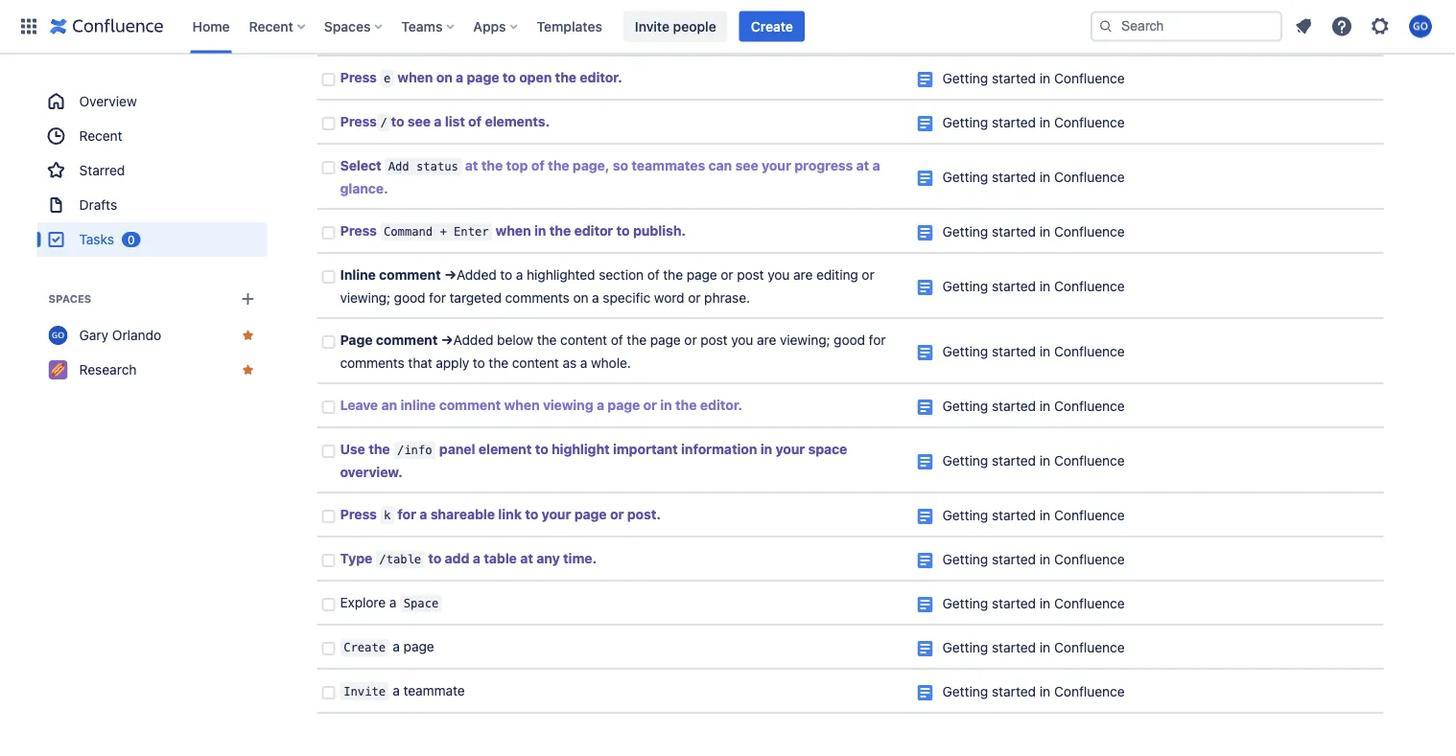 Task type: locate. For each thing, give the bounding box(es) containing it.
0 vertical spatial post
[[737, 267, 764, 283]]

apps button
[[468, 11, 525, 42]]

content down the below
[[512, 355, 559, 371]]

invite down create a page
[[344, 685, 386, 699]]

content
[[560, 332, 607, 348], [512, 355, 559, 371]]

1 horizontal spatial on
[[573, 290, 588, 306]]

0 horizontal spatial are
[[757, 332, 776, 348]]

added
[[457, 267, 497, 283], [453, 332, 493, 348]]

13 getting started in confluence link from the top
[[942, 640, 1125, 656]]

or down word
[[684, 332, 697, 348]]

editing
[[816, 267, 858, 283]]

unstar this space image
[[240, 328, 256, 343]]

7 confluence from the top
[[1054, 344, 1125, 360]]

invite for invite people
[[635, 18, 670, 34]]

getting started in confluence link for 11th page title icon from the top
[[942, 596, 1125, 612]]

2 vertical spatial comment
[[439, 398, 501, 413]]

8 getting started in confluence link from the top
[[942, 399, 1125, 414]]

getting started in confluence for getting started in confluence link related to ninth page title icon
[[942, 508, 1125, 524]]

3 getting from the top
[[942, 115, 988, 130]]

1 horizontal spatial comments
[[505, 290, 570, 306]]

editor
[[574, 223, 613, 239]]

viewing; down 'editing'
[[780, 332, 830, 348]]

1 vertical spatial invite
[[344, 685, 386, 699]]

0 horizontal spatial you
[[731, 332, 753, 348]]

in inside panel element to highlight important information in your space overview.
[[760, 442, 772, 458]]

or up important at bottom
[[643, 398, 657, 413]]

group
[[37, 84, 267, 257]]

11 page title icon image from the top
[[918, 598, 933, 613]]

confluence image
[[50, 15, 164, 38], [50, 15, 164, 38]]

see right the can
[[735, 158, 759, 174]]

spaces left c
[[324, 18, 371, 34]]

a right progress
[[873, 158, 880, 174]]

1 horizontal spatial see
[[735, 158, 759, 174]]

open
[[519, 70, 552, 85]]

any
[[522, 25, 546, 41], [536, 551, 560, 567]]

page down whole.
[[608, 398, 640, 413]]

a right add
[[473, 551, 480, 567]]

13 started from the top
[[992, 640, 1036, 656]]

your inside at the top of the page, so teammates can see your progress at a glance.
[[762, 158, 791, 174]]

6 getting from the top
[[942, 279, 988, 295]]

11 started from the top
[[992, 552, 1036, 568]]

your for panel element to highlight important information in your space overview.
[[776, 442, 805, 458]]

an
[[381, 398, 397, 413]]

help icon image
[[1331, 15, 1354, 38]]

11 getting started in confluence from the top
[[942, 552, 1125, 568]]

0 vertical spatial added
[[457, 267, 497, 283]]

13 confluence from the top
[[1054, 640, 1125, 656]]

0 horizontal spatial recent
[[79, 128, 122, 144]]

of right top
[[531, 158, 545, 174]]

starred link
[[37, 153, 267, 188]]

1 vertical spatial are
[[757, 332, 776, 348]]

on up press / to see a list of elements.
[[436, 70, 453, 85]]

a right viewing
[[597, 398, 604, 413]]

templates link
[[531, 11, 608, 42]]

group containing overview
[[37, 84, 267, 257]]

research
[[79, 362, 137, 378]]

1 getting started in confluence link from the top
[[942, 26, 1125, 42]]

getting started in confluence for getting started in confluence link related to second page title icon
[[942, 115, 1125, 130]]

getting started in confluence link for 12th page title icon
[[942, 640, 1125, 656]]

you
[[768, 267, 790, 283], [731, 332, 753, 348]]

getting
[[942, 26, 988, 42], [942, 71, 988, 86], [942, 115, 988, 130], [942, 169, 988, 185], [942, 224, 988, 240], [942, 279, 988, 295], [942, 344, 988, 360], [942, 399, 988, 414], [942, 453, 988, 469], [942, 508, 988, 524], [942, 552, 988, 568], [942, 596, 988, 612], [942, 640, 988, 656], [942, 684, 988, 700]]

→ for page comment →
[[441, 332, 453, 348]]

page up phrase.
[[687, 267, 717, 283]]

create inside global element
[[751, 18, 793, 34]]

0 vertical spatial when
[[397, 70, 433, 85]]

0 horizontal spatial good
[[394, 290, 425, 306]]

12 started from the top
[[992, 596, 1036, 612]]

1 vertical spatial any
[[536, 551, 560, 567]]

0 vertical spatial content
[[560, 332, 607, 348]]

overview.
[[340, 465, 403, 481]]

0 horizontal spatial viewing;
[[340, 290, 390, 306]]

14 confluence from the top
[[1054, 684, 1125, 700]]

section
[[599, 267, 644, 283]]

0 vertical spatial comment
[[379, 267, 441, 283]]

overview
[[79, 94, 137, 109]]

select add status
[[340, 158, 458, 174]]

any up open
[[522, 25, 546, 41]]

to right /
[[391, 114, 404, 130]]

when right enter
[[496, 223, 531, 239]]

invite left the people
[[635, 18, 670, 34]]

10 page title icon image from the top
[[918, 554, 933, 569]]

comment
[[379, 267, 441, 283], [376, 332, 438, 348], [439, 398, 501, 413]]

1 vertical spatial content
[[512, 355, 559, 371]]

1 started from the top
[[992, 26, 1036, 42]]

templates
[[537, 18, 602, 34]]

at
[[506, 25, 519, 41], [465, 158, 478, 174], [856, 158, 869, 174], [520, 551, 533, 567]]

1 page title icon image from the top
[[918, 72, 933, 87]]

9 page title icon image from the top
[[918, 509, 933, 525]]

publish.
[[633, 223, 686, 239]]

getting started in confluence link for first page title icon from the bottom
[[942, 684, 1125, 700]]

1 confluence from the top
[[1054, 26, 1125, 42]]

0 vertical spatial good
[[394, 290, 425, 306]]

are
[[793, 267, 813, 283], [757, 332, 776, 348]]

time. for to create a page at any time.
[[549, 25, 583, 41]]

1 vertical spatial comment
[[376, 332, 438, 348]]

0 vertical spatial viewing;
[[340, 290, 390, 306]]

comments
[[505, 290, 570, 306], [340, 355, 404, 371]]

page down word
[[650, 332, 681, 348]]

6 started from the top
[[992, 279, 1036, 295]]

0 vertical spatial you
[[768, 267, 790, 283]]

for inside added below the content of the page or post you are viewing; good for comments that apply to the content as a whole.
[[869, 332, 886, 348]]

6 getting started in confluence link from the top
[[942, 279, 1125, 295]]

recent inside popup button
[[249, 18, 293, 34]]

6 page title icon image from the top
[[918, 345, 933, 361]]

1 getting started in confluence from the top
[[942, 26, 1125, 42]]

can
[[709, 158, 732, 174]]

8 started from the top
[[992, 399, 1036, 414]]

8 getting started in confluence from the top
[[942, 399, 1125, 414]]

k
[[384, 509, 391, 523]]

comment down apply
[[439, 398, 501, 413]]

create link
[[739, 11, 805, 42]]

press left e
[[340, 70, 377, 85]]

good down "inline comment →"
[[394, 290, 425, 306]]

12 getting started in confluence link from the top
[[942, 596, 1125, 612]]

12 getting started in confluence from the top
[[942, 596, 1125, 612]]

gary orlando
[[79, 328, 161, 343]]

14 getting started in confluence from the top
[[942, 684, 1125, 700]]

invite people button
[[623, 11, 728, 42]]

2 vertical spatial your
[[542, 507, 571, 523]]

1 vertical spatial you
[[731, 332, 753, 348]]

0 vertical spatial recent
[[249, 18, 293, 34]]

comment up that
[[376, 332, 438, 348]]

2 getting from the top
[[942, 71, 988, 86]]

11 getting started in confluence link from the top
[[942, 552, 1125, 568]]

→ up targeted
[[444, 267, 457, 283]]

to up targeted
[[500, 267, 512, 283]]

add
[[445, 551, 470, 567]]

5 started from the top
[[992, 224, 1036, 240]]

comment for that
[[376, 332, 438, 348]]

1 vertical spatial added
[[453, 332, 493, 348]]

press
[[340, 25, 377, 41], [340, 70, 377, 85], [340, 114, 377, 130], [340, 223, 377, 239], [340, 507, 377, 523]]

editor. up information
[[700, 398, 743, 413]]

specific
[[603, 290, 651, 306]]

of up whole.
[[611, 332, 623, 348]]

0 vertical spatial for
[[429, 290, 446, 306]]

0 vertical spatial invite
[[635, 18, 670, 34]]

panel element to highlight important information in your space overview.
[[340, 442, 851, 481]]

10 getting started in confluence from the top
[[942, 508, 1125, 524]]

10 getting started in confluence link from the top
[[942, 508, 1125, 524]]

teammates
[[632, 158, 705, 174]]

confluence for getting started in confluence link related to second page title icon
[[1054, 115, 1125, 130]]

confluence for 3rd page title icon from the top of the page getting started in confluence link
[[1054, 169, 1125, 185]]

1 vertical spatial recent
[[79, 128, 122, 144]]

progress
[[794, 158, 853, 174]]

1 horizontal spatial you
[[768, 267, 790, 283]]

1 vertical spatial viewing;
[[780, 332, 830, 348]]

0 vertical spatial →
[[444, 267, 457, 283]]

9 getting started in confluence from the top
[[942, 453, 1125, 469]]

spaces
[[324, 18, 371, 34], [48, 293, 91, 306]]

or up phrase.
[[721, 267, 733, 283]]

good
[[394, 290, 425, 306], [834, 332, 865, 348]]

teammate
[[404, 683, 465, 699]]

spaces up 'gary'
[[48, 293, 91, 306]]

time. right table
[[563, 551, 597, 567]]

confluence
[[1054, 26, 1125, 42], [1054, 71, 1125, 86], [1054, 115, 1125, 130], [1054, 169, 1125, 185], [1054, 224, 1125, 240], [1054, 279, 1125, 295], [1054, 344, 1125, 360], [1054, 399, 1125, 414], [1054, 453, 1125, 469], [1054, 508, 1125, 524], [1054, 552, 1125, 568], [1054, 596, 1125, 612], [1054, 640, 1125, 656], [1054, 684, 1125, 700]]

1 horizontal spatial good
[[834, 332, 865, 348]]

search image
[[1098, 19, 1114, 34]]

explore
[[340, 595, 386, 611]]

the right open
[[555, 70, 577, 85]]

0 vertical spatial any
[[522, 25, 546, 41]]

5 getting started in confluence link from the top
[[942, 224, 1125, 240]]

0 vertical spatial comments
[[505, 290, 570, 306]]

1 vertical spatial on
[[573, 290, 588, 306]]

the up information
[[675, 398, 697, 413]]

press left the k
[[340, 507, 377, 523]]

confluence for 6th page title icon from the top of the page's getting started in confluence link
[[1054, 344, 1125, 360]]

confluence for getting started in confluence link related to 11th page title icon from the top
[[1054, 596, 1125, 612]]

comments down "page"
[[340, 355, 404, 371]]

1 horizontal spatial recent
[[249, 18, 293, 34]]

6 confluence from the top
[[1054, 279, 1125, 295]]

post down phrase.
[[701, 332, 728, 348]]

0 vertical spatial see
[[408, 114, 431, 130]]

of inside the added to a highlighted section of the page or post you are editing or viewing; good for targeted comments on a specific word or phrase.
[[647, 267, 660, 283]]

2 press from the top
[[340, 70, 377, 85]]

spaces inside popup button
[[324, 18, 371, 34]]

4 getting started in confluence from the top
[[942, 169, 1125, 185]]

12 page title icon image from the top
[[918, 642, 933, 657]]

2 getting started in confluence from the top
[[942, 71, 1125, 86]]

1 vertical spatial good
[[834, 332, 865, 348]]

on down highlighted
[[573, 290, 588, 306]]

1 horizontal spatial invite
[[635, 18, 670, 34]]

1 vertical spatial for
[[869, 332, 886, 348]]

2 confluence from the top
[[1054, 71, 1125, 86]]

post inside added below the content of the page or post you are viewing; good for comments that apply to the content as a whole.
[[701, 332, 728, 348]]

the up overview.
[[369, 442, 390, 458]]

create inside create a page
[[344, 641, 386, 655]]

to right "element"
[[535, 442, 548, 458]]

3 getting started in confluence from the top
[[942, 115, 1125, 130]]

when right e
[[397, 70, 433, 85]]

1 horizontal spatial are
[[793, 267, 813, 283]]

13 getting from the top
[[942, 640, 988, 656]]

3 press from the top
[[340, 114, 377, 130]]

1 horizontal spatial for
[[429, 290, 446, 306]]

1 vertical spatial →
[[441, 332, 453, 348]]

gary
[[79, 328, 108, 343]]

confluence for getting started in confluence link associated with 7th page title icon from the top of the page
[[1054, 399, 1125, 414]]

press left c
[[340, 25, 377, 41]]

1 vertical spatial spaces
[[48, 293, 91, 306]]

inline
[[340, 267, 376, 283]]

4 getting started in confluence link from the top
[[942, 169, 1125, 185]]

home
[[192, 18, 230, 34]]

press left /
[[340, 114, 377, 130]]

1 vertical spatial when
[[496, 223, 531, 239]]

→ up apply
[[441, 332, 453, 348]]

any for table
[[536, 551, 560, 567]]

create right the people
[[751, 18, 793, 34]]

any right table
[[536, 551, 560, 567]]

press c to create a page at any time.
[[340, 25, 583, 41]]

create
[[751, 18, 793, 34], [344, 641, 386, 655]]

getting started in confluence link for ninth page title icon from the bottom
[[942, 279, 1125, 295]]

of
[[468, 114, 482, 130], [531, 158, 545, 174], [647, 267, 660, 283], [611, 332, 623, 348]]

command
[[384, 225, 433, 239]]

9 confluence from the top
[[1054, 453, 1125, 469]]

a left teammate
[[393, 683, 400, 699]]

1 vertical spatial post
[[701, 332, 728, 348]]

5 press from the top
[[340, 507, 377, 523]]

4 press from the top
[[340, 223, 377, 239]]

a right as on the top left of page
[[580, 355, 587, 371]]

or right 'editing'
[[862, 267, 874, 283]]

getting started in confluence for 3rd page title icon from the top of the page getting started in confluence link
[[942, 169, 1125, 185]]

0 vertical spatial spaces
[[324, 18, 371, 34]]

invite inside button
[[635, 18, 670, 34]]

word
[[654, 290, 685, 306]]

getting started in confluence link for sixth page title icon from the bottom of the page
[[942, 453, 1125, 469]]

on inside the added to a highlighted section of the page or post you are editing or viewing; good for targeted comments on a specific word or phrase.
[[573, 290, 588, 306]]

4 confluence from the top
[[1054, 169, 1125, 185]]

1 vertical spatial editor.
[[700, 398, 743, 413]]

create down explore
[[344, 641, 386, 655]]

page down space
[[404, 639, 434, 655]]

3 confluence from the top
[[1054, 115, 1125, 130]]

9 getting started in confluence link from the top
[[942, 453, 1125, 469]]

to right apply
[[473, 355, 485, 371]]

0 vertical spatial your
[[762, 158, 791, 174]]

a left the 'list'
[[434, 114, 442, 130]]

/table
[[379, 553, 421, 567]]

or
[[721, 267, 733, 283], [862, 267, 874, 283], [688, 290, 701, 306], [684, 332, 697, 348], [643, 398, 657, 413], [610, 507, 624, 523]]

1 press from the top
[[340, 25, 377, 41]]

your inside panel element to highlight important information in your space overview.
[[776, 442, 805, 458]]

0 horizontal spatial post
[[701, 332, 728, 348]]

page
[[470, 25, 503, 41], [467, 70, 499, 85], [687, 267, 717, 283], [650, 332, 681, 348], [608, 398, 640, 413], [574, 507, 607, 523], [404, 639, 434, 655]]

confluence for getting started in confluence link related to ninth page title icon
[[1054, 508, 1125, 524]]

2 getting started in confluence link from the top
[[942, 71, 1125, 86]]

of inside at the top of the page, so teammates can see your progress at a glance.
[[531, 158, 545, 174]]

inline
[[400, 398, 436, 413]]

settings icon image
[[1369, 15, 1392, 38]]

0 horizontal spatial invite
[[344, 685, 386, 699]]

any for page
[[522, 25, 546, 41]]

page title icon image
[[918, 72, 933, 87], [918, 116, 933, 131], [918, 171, 933, 186], [918, 225, 933, 241], [918, 280, 933, 295], [918, 345, 933, 361], [918, 400, 933, 415], [918, 455, 933, 470], [918, 509, 933, 525], [918, 554, 933, 569], [918, 598, 933, 613], [918, 642, 933, 657], [918, 686, 933, 701]]

1 horizontal spatial create
[[751, 18, 793, 34]]

create for create a page
[[344, 641, 386, 655]]

getting started in confluence for getting started in confluence link related to 11th page title icon from the top
[[942, 596, 1125, 612]]

to inside the added to a highlighted section of the page or post you are editing or viewing; good for targeted comments on a specific word or phrase.
[[500, 267, 512, 283]]

2 vertical spatial when
[[504, 398, 540, 413]]

the left editor
[[549, 223, 571, 239]]

5 confluence from the top
[[1054, 224, 1125, 240]]

you down phrase.
[[731, 332, 753, 348]]

see right /
[[408, 114, 431, 130]]

tasks
[[79, 232, 114, 247]]

1 vertical spatial your
[[776, 442, 805, 458]]

comment for good
[[379, 267, 441, 283]]

getting started in confluence link for 3rd page title icon from the top of the page
[[942, 169, 1125, 185]]

good inside the added to a highlighted section of the page or post you are editing or viewing; good for targeted comments on a specific word or phrase.
[[394, 290, 425, 306]]

comment down command
[[379, 267, 441, 283]]

13 getting started in confluence from the top
[[942, 640, 1125, 656]]

added up targeted
[[457, 267, 497, 283]]

viewing; down inline
[[340, 290, 390, 306]]

you left 'editing'
[[768, 267, 790, 283]]

5 getting from the top
[[942, 224, 988, 240]]

added inside added below the content of the page or post you are viewing; good for comments that apply to the content as a whole.
[[453, 332, 493, 348]]

see
[[408, 114, 431, 130], [735, 158, 759, 174]]

invite a teammate
[[344, 683, 465, 699]]

invite
[[635, 18, 670, 34], [344, 685, 386, 699]]

to left open
[[503, 70, 516, 85]]

post
[[737, 267, 764, 283], [701, 332, 728, 348]]

10 confluence from the top
[[1054, 508, 1125, 524]]

1 vertical spatial see
[[735, 158, 759, 174]]

added up apply
[[453, 332, 493, 348]]

2 horizontal spatial for
[[869, 332, 886, 348]]

create a space image
[[236, 288, 259, 311]]

press / to see a list of elements.
[[340, 114, 550, 130]]

1 horizontal spatial spaces
[[324, 18, 371, 34]]

0 horizontal spatial on
[[436, 70, 453, 85]]

7 getting started in confluence from the top
[[942, 344, 1125, 360]]

press for for a shareable link to your page or post.
[[340, 507, 377, 523]]

banner
[[0, 0, 1455, 54]]

2 started from the top
[[992, 71, 1036, 86]]

8 confluence from the top
[[1054, 399, 1125, 414]]

when left viewing
[[504, 398, 540, 413]]

on
[[436, 70, 453, 85], [573, 290, 588, 306]]

recent right home
[[249, 18, 293, 34]]

time. up open
[[549, 25, 583, 41]]

0 horizontal spatial create
[[344, 641, 386, 655]]

your profile and preferences image
[[1409, 15, 1432, 38]]

getting started in confluence for getting started in confluence link associated with sixth page title icon from the bottom of the page
[[942, 453, 1125, 469]]

3 getting started in confluence link from the top
[[942, 115, 1125, 130]]

2 vertical spatial for
[[397, 507, 416, 523]]

1 horizontal spatial content
[[560, 332, 607, 348]]

of up word
[[647, 267, 660, 283]]

your right "link"
[[542, 507, 571, 523]]

2 page title icon image from the top
[[918, 116, 933, 131]]

apply
[[436, 355, 469, 371]]

good down 'editing'
[[834, 332, 865, 348]]

0 vertical spatial are
[[793, 267, 813, 283]]

11 getting from the top
[[942, 552, 988, 568]]

6 getting started in confluence from the top
[[942, 279, 1125, 295]]

0 vertical spatial create
[[751, 18, 793, 34]]

1 horizontal spatial viewing;
[[780, 332, 830, 348]]

or right word
[[688, 290, 701, 306]]

invite inside "invite a teammate"
[[344, 685, 386, 699]]

a inside at the top of the page, so teammates can see your progress at a glance.
[[873, 158, 880, 174]]

confluence for 14th getting started in confluence link from the bottom of the page
[[1054, 26, 1125, 42]]

0 horizontal spatial comments
[[340, 355, 404, 371]]

press down glance.
[[340, 223, 377, 239]]

page inside the added to a highlighted section of the page or post you are editing or viewing; good for targeted comments on a specific word or phrase.
[[687, 267, 717, 283]]

0 vertical spatial time.
[[549, 25, 583, 41]]

added for inline comment →
[[457, 267, 497, 283]]

recent up starred at left
[[79, 128, 122, 144]]

11 confluence from the top
[[1054, 552, 1125, 568]]

12 confluence from the top
[[1054, 596, 1125, 612]]

getting started in confluence link for second page title icon
[[942, 115, 1125, 130]]

1 vertical spatial time.
[[563, 551, 597, 567]]

your left space
[[776, 442, 805, 458]]

editor. down templates 'link'
[[580, 70, 622, 85]]

your left progress
[[762, 158, 791, 174]]

page left "post."
[[574, 507, 607, 523]]

1 horizontal spatial post
[[737, 267, 764, 283]]

added inside the added to a highlighted section of the page or post you are editing or viewing; good for targeted comments on a specific word or phrase.
[[457, 267, 497, 283]]

whole.
[[591, 355, 631, 371]]

5 getting started in confluence from the top
[[942, 224, 1125, 240]]

getting started in confluence for getting started in confluence link corresponding to 4th page title icon from the bottom
[[942, 552, 1125, 568]]

link
[[498, 507, 522, 523]]

research link
[[37, 353, 267, 388]]

content up as on the top left of page
[[560, 332, 607, 348]]

getting started in confluence for first page title icon from the bottom getting started in confluence link
[[942, 684, 1125, 700]]

recent
[[249, 18, 293, 34], [79, 128, 122, 144]]

important
[[613, 442, 678, 458]]

0 horizontal spatial editor.
[[580, 70, 622, 85]]

to inside added below the content of the page or post you are viewing; good for comments that apply to the content as a whole.
[[473, 355, 485, 371]]

1 vertical spatial comments
[[340, 355, 404, 371]]

1 vertical spatial create
[[344, 641, 386, 655]]

7 getting started in confluence link from the top
[[942, 344, 1125, 360]]

4 page title icon image from the top
[[918, 225, 933, 241]]

the down the below
[[489, 355, 509, 371]]

post up phrase.
[[737, 267, 764, 283]]

viewing;
[[340, 290, 390, 306], [780, 332, 830, 348]]

comments down highlighted
[[505, 290, 570, 306]]

for
[[429, 290, 446, 306], [869, 332, 886, 348], [397, 507, 416, 523]]

the up word
[[663, 267, 683, 283]]

14 getting started in confluence link from the top
[[942, 684, 1125, 700]]



Task type: describe. For each thing, give the bounding box(es) containing it.
of inside added below the content of the page or post you are viewing; good for comments that apply to the content as a whole.
[[611, 332, 623, 348]]

at the top of the page, so teammates can see your progress at a glance.
[[340, 158, 884, 197]]

1 getting from the top
[[942, 26, 988, 42]]

create a page
[[344, 639, 434, 655]]

getting started in confluence for 6th page title icon from the top of the page's getting started in confluence link
[[942, 344, 1125, 360]]

14 getting from the top
[[942, 684, 988, 700]]

highlighted
[[527, 267, 595, 283]]

recent inside group
[[79, 128, 122, 144]]

4 started from the top
[[992, 169, 1036, 185]]

below
[[497, 332, 533, 348]]

post.
[[627, 507, 661, 523]]

page,
[[573, 158, 610, 174]]

the left page, at top left
[[548, 158, 569, 174]]

the right the below
[[537, 332, 557, 348]]

12 getting from the top
[[942, 596, 988, 612]]

9 started from the top
[[992, 453, 1036, 469]]

people
[[673, 18, 716, 34]]

confluence for getting started in confluence link related to ninth page title icon from the bottom
[[1054, 279, 1125, 295]]

page
[[340, 332, 373, 348]]

recent button
[[243, 11, 313, 42]]

→ for inline comment →
[[444, 267, 457, 283]]

or inside added below the content of the page or post you are viewing; good for comments that apply to the content as a whole.
[[684, 332, 697, 348]]

a left specific
[[592, 290, 599, 306]]

element
[[479, 442, 532, 458]]

list
[[445, 114, 465, 130]]

getting started in confluence link for tenth page title icon from the bottom of the page
[[942, 224, 1125, 240]]

overview link
[[37, 84, 267, 119]]

panel
[[439, 442, 475, 458]]

press command + enter when in the editor to publish.
[[340, 223, 686, 239]]

invite people
[[635, 18, 716, 34]]

a right the k
[[419, 507, 427, 523]]

table
[[484, 551, 517, 567]]

space
[[808, 442, 847, 458]]

press for to create a page at any time.
[[340, 25, 377, 41]]

you inside added below the content of the page or post you are viewing; good for comments that apply to the content as a whole.
[[731, 332, 753, 348]]

0
[[127, 233, 135, 247]]

added below the content of the page or post you are viewing; good for comments that apply to the content as a whole.
[[340, 332, 889, 371]]

c
[[384, 27, 391, 41]]

phrase.
[[704, 290, 750, 306]]

getting started in confluence link for 4th page title icon from the bottom
[[942, 552, 1125, 568]]

getting started in confluence for getting started in confluence link related to ninth page title icon from the bottom
[[942, 279, 1125, 295]]

0 horizontal spatial spaces
[[48, 293, 91, 306]]

gary orlando link
[[37, 318, 267, 353]]

press for to see a list of elements.
[[340, 114, 377, 130]]

a left apps
[[459, 25, 467, 41]]

5 page title icon image from the top
[[918, 280, 933, 295]]

status
[[416, 160, 458, 174]]

0 horizontal spatial see
[[408, 114, 431, 130]]

getting started in confluence link for 7th page title icon from the top of the page
[[942, 399, 1125, 414]]

when for enter
[[496, 223, 531, 239]]

13 page title icon image from the top
[[918, 686, 933, 701]]

apps
[[473, 18, 506, 34]]

0 horizontal spatial for
[[397, 507, 416, 523]]

information
[[681, 442, 757, 458]]

type /table to add a table at any time.
[[340, 551, 597, 567]]

Search field
[[1091, 11, 1283, 42]]

invite for invite a teammate
[[344, 685, 386, 699]]

are inside added below the content of the page or post you are viewing; good for comments that apply to the content as a whole.
[[757, 332, 776, 348]]

add
[[388, 160, 409, 174]]

drafts
[[79, 197, 117, 213]]

good inside added below the content of the page or post you are viewing; good for comments that apply to the content as a whole.
[[834, 332, 865, 348]]

orlando
[[112, 328, 161, 343]]

page up press e when on a page to open the editor.
[[470, 25, 503, 41]]

getting started in confluence link for 6th page title icon from the top of the page
[[942, 344, 1125, 360]]

page down press c to create a page at any time.
[[467, 70, 499, 85]]

appswitcher icon image
[[17, 15, 40, 38]]

select
[[340, 158, 381, 174]]

are inside the added to a highlighted section of the page or post you are editing or viewing; good for targeted comments on a specific word or phrase.
[[793, 267, 813, 283]]

press for when in the editor to publish.
[[340, 223, 377, 239]]

see inside at the top of the page, so teammates can see your progress at a glance.
[[735, 158, 759, 174]]

elements.
[[485, 114, 550, 130]]

press e when on a page to open the editor.
[[340, 70, 622, 85]]

spaces button
[[318, 11, 390, 42]]

create
[[414, 25, 456, 41]]

the up whole.
[[627, 332, 647, 348]]

viewing; inside the added to a highlighted section of the page or post you are editing or viewing; good for targeted comments on a specific word or phrase.
[[340, 290, 390, 306]]

space
[[404, 597, 439, 611]]

post inside the added to a highlighted section of the page or post you are editing or viewing; good for targeted comments on a specific word or phrase.
[[737, 267, 764, 283]]

confluence for first page title icon from the bottom getting started in confluence link
[[1054, 684, 1125, 700]]

0 vertical spatial editor.
[[580, 70, 622, 85]]

to left add
[[428, 551, 441, 567]]

to right editor
[[617, 223, 630, 239]]

viewing
[[543, 398, 593, 413]]

leave
[[340, 398, 378, 413]]

inline comment →
[[340, 267, 457, 283]]

enter
[[454, 225, 489, 239]]

recent link
[[37, 119, 267, 153]]

or left "post."
[[610, 507, 624, 523]]

added for page comment →
[[453, 332, 493, 348]]

global element
[[12, 0, 1087, 53]]

the inside the added to a highlighted section of the page or post you are editing or viewing; good for targeted comments on a specific word or phrase.
[[663, 267, 683, 283]]

of right the 'list'
[[468, 114, 482, 130]]

as
[[563, 355, 577, 371]]

0 vertical spatial on
[[436, 70, 453, 85]]

confluence for getting started in confluence link for tenth page title icon from the bottom of the page
[[1054, 224, 1125, 240]]

8 getting from the top
[[942, 399, 988, 414]]

when for comment
[[504, 398, 540, 413]]

type
[[340, 551, 372, 567]]

/
[[380, 116, 387, 130]]

4 getting from the top
[[942, 169, 988, 185]]

7 page title icon image from the top
[[918, 400, 933, 415]]

a left space
[[389, 595, 397, 611]]

10 getting from the top
[[942, 508, 988, 524]]

a down press c to create a page at any time.
[[456, 70, 464, 85]]

1 horizontal spatial editor.
[[700, 398, 743, 413]]

getting started in confluence for 14th getting started in confluence link from the bottom of the page
[[942, 26, 1125, 42]]

that
[[408, 355, 432, 371]]

getting started in confluence for getting started in confluence link for tenth page title icon from the bottom of the page
[[942, 224, 1125, 240]]

/info
[[397, 444, 432, 458]]

9 getting from the top
[[942, 453, 988, 469]]

teams button
[[396, 11, 462, 42]]

drafts link
[[37, 188, 267, 223]]

comments inside added below the content of the page or post you are viewing; good for comments that apply to the content as a whole.
[[340, 355, 404, 371]]

your for press k for a shareable link to your page or post.
[[542, 507, 571, 523]]

banner containing home
[[0, 0, 1455, 54]]

e
[[384, 71, 391, 85]]

10 started from the top
[[992, 508, 1036, 524]]

highlight
[[552, 442, 610, 458]]

+
[[440, 225, 447, 239]]

3 page title icon image from the top
[[918, 171, 933, 186]]

7 getting from the top
[[942, 344, 988, 360]]

you inside the added to a highlighted section of the page or post you are editing or viewing; good for targeted comments on a specific word or phrase.
[[768, 267, 790, 283]]

confluence for getting started in confluence link corresponding to 4th page title icon from the bottom
[[1054, 552, 1125, 568]]

create for create
[[751, 18, 793, 34]]

page comment →
[[340, 332, 453, 348]]

starred
[[79, 163, 125, 178]]

to right c
[[397, 25, 411, 41]]

home link
[[187, 11, 236, 42]]

14 started from the top
[[992, 684, 1036, 700]]

getting started in confluence for 12th page title icon's getting started in confluence link
[[942, 640, 1125, 656]]

so
[[613, 158, 628, 174]]

to inside panel element to highlight important information in your space overview.
[[535, 442, 548, 458]]

getting started in confluence for getting started in confluence link associated with 7th page title icon from the top of the page
[[942, 399, 1125, 414]]

a down explore a space
[[393, 639, 400, 655]]

explore a space
[[340, 595, 439, 611]]

8 page title icon image from the top
[[918, 455, 933, 470]]

getting started in confluence for getting started in confluence link corresponding to first page title icon
[[942, 71, 1125, 86]]

the left top
[[481, 158, 503, 174]]

a left highlighted
[[516, 267, 523, 283]]

to right "link"
[[525, 507, 538, 523]]

unstar this space image
[[240, 363, 256, 378]]

time. for to add a table at any time.
[[563, 551, 597, 567]]

glance.
[[340, 181, 388, 197]]

shareable
[[430, 507, 495, 523]]

comments inside the added to a highlighted section of the page or post you are editing or viewing; good for targeted comments on a specific word or phrase.
[[505, 290, 570, 306]]

for inside the added to a highlighted section of the page or post you are editing or viewing; good for targeted comments on a specific word or phrase.
[[429, 290, 446, 306]]

page inside added below the content of the page or post you are viewing; good for comments that apply to the content as a whole.
[[650, 332, 681, 348]]

use the /info
[[340, 442, 432, 458]]

targeted
[[449, 290, 502, 306]]

notification icon image
[[1292, 15, 1315, 38]]

added to a highlighted section of the page or post you are editing or viewing; good for targeted comments on a specific word or phrase.
[[340, 267, 878, 306]]

3 started from the top
[[992, 115, 1036, 130]]

press for when on a page to open the editor.
[[340, 70, 377, 85]]

confluence for 12th page title icon's getting started in confluence link
[[1054, 640, 1125, 656]]

0 horizontal spatial content
[[512, 355, 559, 371]]

confluence for getting started in confluence link corresponding to first page title icon
[[1054, 71, 1125, 86]]

getting started in confluence link for ninth page title icon
[[942, 508, 1125, 524]]

use
[[340, 442, 365, 458]]

getting started in confluence link for first page title icon
[[942, 71, 1125, 86]]

7 started from the top
[[992, 344, 1036, 360]]

top
[[506, 158, 528, 174]]

a inside added below the content of the page or post you are viewing; good for comments that apply to the content as a whole.
[[580, 355, 587, 371]]

confluence for getting started in confluence link associated with sixth page title icon from the bottom of the page
[[1054, 453, 1125, 469]]

viewing; inside added below the content of the page or post you are viewing; good for comments that apply to the content as a whole.
[[780, 332, 830, 348]]



Task type: vqa. For each thing, say whether or not it's contained in the screenshot.
9th page title icon from the bottom of the page's Getting
yes



